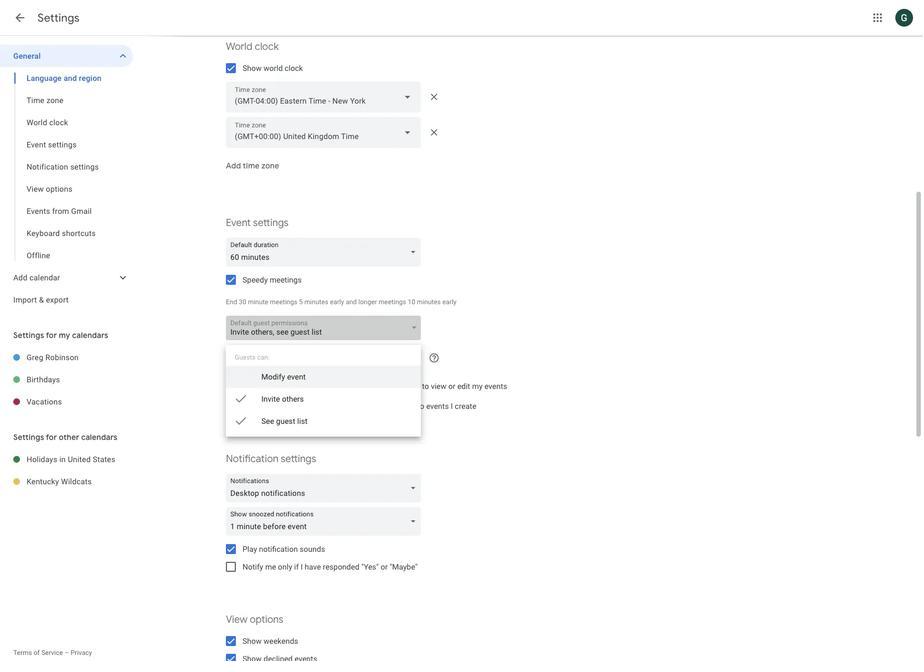 Task type: describe. For each thing, give the bounding box(es) containing it.
1 horizontal spatial event settings
[[226, 217, 289, 229]]

1 horizontal spatial notification settings
[[226, 453, 316, 466]]

vacations link
[[27, 391, 133, 413]]

0 vertical spatial or
[[449, 382, 456, 391]]

notification
[[259, 545, 298, 554]]

0 horizontal spatial if
[[294, 563, 299, 571]]

add for add time zone
[[226, 161, 241, 171]]

calendar
[[29, 273, 60, 282]]

greg
[[27, 353, 43, 362]]

modify event
[[262, 372, 306, 381]]

meetings left 5
[[270, 298, 298, 306]]

permission
[[382, 382, 421, 391]]

default guest permissions invite others, see guest list
[[231, 319, 322, 336]]

all
[[294, 382, 302, 391]]

in
[[59, 455, 66, 464]]

1 horizontal spatial world clock
[[226, 40, 279, 53]]

general
[[13, 52, 41, 60]]

kentucky wildcats link
[[27, 471, 133, 493]]

default
[[231, 319, 252, 327]]

1 vertical spatial invite
[[262, 395, 280, 403]]

0 horizontal spatial view
[[27, 185, 44, 193]]

0 vertical spatial and
[[64, 74, 77, 83]]

terms of service – privacy
[[13, 649, 92, 657]]

world
[[264, 64, 283, 73]]

invite inside default guest permissions invite others, see guest list
[[231, 328, 249, 336]]

1 horizontal spatial my
[[473, 382, 483, 391]]

offline
[[27, 251, 50, 260]]

keyboard
[[27, 229, 60, 238]]

event
[[287, 372, 306, 381]]

language
[[27, 74, 62, 83]]

robinson
[[45, 353, 79, 362]]

end
[[226, 298, 237, 306]]

invite others
[[262, 395, 304, 403]]

export
[[46, 295, 69, 304]]

settings for my calendars
[[13, 330, 108, 340]]

0 horizontal spatial my
[[59, 330, 70, 340]]

only
[[278, 563, 293, 571]]

2 minutes from the left
[[417, 298, 441, 306]]

let others see all invitations if they have permission to view or edit my events
[[243, 382, 508, 391]]

sounds
[[300, 545, 325, 554]]

wildcats
[[61, 477, 92, 486]]

go back image
[[13, 11, 27, 24]]

1 vertical spatial guest
[[291, 328, 310, 336]]

&
[[39, 295, 44, 304]]

guest for list
[[276, 417, 296, 426]]

region
[[79, 74, 102, 83]]

for for other
[[46, 432, 57, 442]]

of
[[34, 649, 40, 657]]

show weekends
[[243, 637, 298, 646]]

see
[[262, 417, 274, 426]]

weekends
[[264, 637, 298, 646]]

conferences
[[373, 402, 416, 411]]

1 minutes from the left
[[305, 298, 329, 306]]

1 vertical spatial world
[[27, 118, 47, 127]]

notify me only if i have responded "yes" or "maybe"
[[243, 563, 418, 571]]

end 30 minute meetings 5 minutes early and longer meetings 10 minutes early
[[226, 298, 457, 306]]

let
[[243, 382, 254, 391]]

privacy link
[[71, 649, 92, 657]]

terms
[[13, 649, 32, 657]]

5
[[299, 298, 303, 306]]

from
[[52, 207, 69, 216]]

others for let
[[255, 382, 277, 391]]

play
[[243, 545, 257, 554]]

show for options
[[243, 637, 262, 646]]

1 early from the left
[[330, 298, 344, 306]]

settings for my calendars tree
[[0, 346, 133, 413]]

they
[[348, 382, 362, 391]]

birthdays link
[[27, 369, 133, 391]]

me
[[265, 563, 276, 571]]

notify
[[243, 563, 263, 571]]

events
[[27, 207, 50, 216]]

group containing language and region
[[0, 67, 133, 267]]

1 horizontal spatial if
[[341, 382, 346, 391]]

longer
[[359, 298, 377, 306]]

0 vertical spatial i
[[451, 402, 453, 411]]

modify
[[262, 372, 285, 381]]

1 vertical spatial events
[[427, 402, 449, 411]]

1 horizontal spatial events
[[485, 382, 508, 391]]

0 horizontal spatial have
[[305, 563, 321, 571]]

speedy meetings
[[243, 275, 302, 284]]

0 horizontal spatial view options
[[27, 185, 73, 193]]

0 vertical spatial to
[[422, 382, 429, 391]]

add calendar
[[13, 273, 60, 282]]

1 vertical spatial list
[[298, 417, 308, 426]]

1 horizontal spatial and
[[346, 298, 357, 306]]

holidays in united states link
[[27, 448, 133, 471]]

guests
[[235, 354, 256, 361]]

united
[[68, 455, 91, 464]]

1 horizontal spatial have
[[364, 382, 380, 391]]

"maybe"
[[390, 563, 418, 571]]

add time zone button
[[222, 152, 284, 179]]

30
[[239, 298, 246, 306]]

keyboard shortcuts
[[27, 229, 96, 238]]

shortcuts
[[62, 229, 96, 238]]

for for my
[[46, 330, 57, 340]]

video
[[353, 402, 371, 411]]

show world clock
[[243, 64, 303, 73]]

0 horizontal spatial world clock
[[27, 118, 68, 127]]

settings for settings for my calendars
[[13, 330, 44, 340]]

add time zone
[[226, 161, 279, 171]]

1 vertical spatial event
[[226, 217, 251, 229]]

settings for other calendars
[[13, 432, 118, 442]]

greg robinson tree item
[[0, 346, 133, 369]]

0 horizontal spatial event
[[27, 140, 46, 149]]

list inside default guest permissions invite others, see guest list
[[312, 328, 322, 336]]

play notification sounds
[[243, 545, 325, 554]]

1 horizontal spatial notification
[[226, 453, 279, 466]]

settings for settings for other calendars
[[13, 432, 44, 442]]

holidays in united states
[[27, 455, 115, 464]]

10
[[408, 298, 416, 306]]

holidays in united states tree item
[[0, 448, 133, 471]]



Task type: vqa. For each thing, say whether or not it's contained in the screenshot.
grid
no



Task type: locate. For each thing, give the bounding box(es) containing it.
1 vertical spatial notification
[[226, 453, 279, 466]]

minute
[[248, 298, 269, 306]]

meetings left 10
[[379, 298, 407, 306]]

view
[[27, 185, 44, 193], [226, 614, 248, 626]]

edit
[[458, 382, 471, 391]]

meetings up 5
[[270, 275, 302, 284]]

zone inside group
[[46, 96, 64, 105]]

options
[[46, 185, 73, 193], [250, 614, 284, 626]]

1 horizontal spatial others
[[282, 395, 304, 403]]

speedy
[[243, 275, 268, 284]]

create
[[455, 402, 477, 411]]

0 horizontal spatial i
[[301, 563, 303, 571]]

tree
[[0, 45, 133, 311]]

–
[[65, 649, 69, 657]]

1 vertical spatial view
[[226, 614, 248, 626]]

clock right world
[[285, 64, 303, 73]]

if left they
[[341, 382, 346, 391]]

0 horizontal spatial options
[[46, 185, 73, 193]]

early up invite others, see guest list dropdown button
[[330, 298, 344, 306]]

greg robinson
[[27, 353, 79, 362]]

terms of service link
[[13, 649, 63, 657]]

world up show world clock
[[226, 40, 253, 53]]

calendars for settings for my calendars
[[72, 330, 108, 340]]

time
[[243, 161, 260, 171]]

see down the "modify event"
[[279, 382, 292, 391]]

to
[[422, 382, 429, 391], [418, 402, 425, 411]]

2 vertical spatial guest
[[276, 417, 296, 426]]

0 vertical spatial view options
[[27, 185, 73, 193]]

guest for permissions
[[253, 319, 270, 327]]

0 vertical spatial event settings
[[27, 140, 77, 149]]

minutes right 10
[[417, 298, 441, 306]]

1 horizontal spatial clock
[[255, 40, 279, 53]]

options up show weekends
[[250, 614, 284, 626]]

notification down 'see'
[[226, 453, 279, 466]]

calendars
[[72, 330, 108, 340], [81, 432, 118, 442]]

world clock
[[226, 40, 279, 53], [27, 118, 68, 127]]

minutes right 5
[[305, 298, 329, 306]]

invite down modify
[[262, 395, 280, 403]]

1 for from the top
[[46, 330, 57, 340]]

kentucky wildcats tree item
[[0, 471, 133, 493]]

1 show from the top
[[243, 64, 262, 73]]

0 horizontal spatial events
[[427, 402, 449, 411]]

view up events at the left top
[[27, 185, 44, 193]]

see down permissions
[[277, 328, 289, 336]]

invite down default
[[231, 328, 249, 336]]

0 horizontal spatial minutes
[[305, 298, 329, 306]]

0 horizontal spatial early
[[330, 298, 344, 306]]

my
[[59, 330, 70, 340], [473, 382, 483, 391]]

"yes"
[[362, 563, 379, 571]]

responded
[[323, 563, 360, 571]]

have
[[364, 382, 380, 391], [305, 563, 321, 571]]

1 horizontal spatial view
[[226, 614, 248, 626]]

0 horizontal spatial and
[[64, 74, 77, 83]]

service
[[41, 649, 63, 657]]

0 vertical spatial notification
[[27, 162, 68, 171]]

0 vertical spatial settings
[[38, 11, 80, 25]]

world down time
[[27, 118, 47, 127]]

settings up holidays on the bottom of the page
[[13, 432, 44, 442]]

show for clock
[[243, 64, 262, 73]]

list
[[312, 328, 322, 336], [298, 417, 308, 426]]

can:
[[257, 354, 270, 361]]

0 horizontal spatial clock
[[49, 118, 68, 127]]

import & export
[[13, 295, 69, 304]]

0 vertical spatial options
[[46, 185, 73, 193]]

and left longer
[[346, 298, 357, 306]]

events down view
[[427, 402, 449, 411]]

notification settings up "from" at the left top of page
[[27, 162, 99, 171]]

calendars up greg robinson tree item
[[72, 330, 108, 340]]

my right edit
[[473, 382, 483, 391]]

0 vertical spatial events
[[485, 382, 508, 391]]

0 horizontal spatial zone
[[46, 96, 64, 105]]

view options up show weekends
[[226, 614, 284, 626]]

holidays
[[27, 455, 57, 464]]

event
[[27, 140, 46, 149], [226, 217, 251, 229]]

zone inside button
[[262, 161, 279, 171]]

clock up show world clock
[[255, 40, 279, 53]]

world clock down time zone
[[27, 118, 68, 127]]

settings heading
[[38, 11, 80, 25]]

privacy
[[71, 649, 92, 657]]

1 vertical spatial to
[[418, 402, 425, 411]]

view options up events from gmail
[[27, 185, 73, 193]]

1 vertical spatial settings
[[13, 330, 44, 340]]

i right only
[[301, 563, 303, 571]]

early
[[330, 298, 344, 306], [443, 298, 457, 306]]

1 vertical spatial or
[[381, 563, 388, 571]]

birthdays tree item
[[0, 369, 133, 391]]

if
[[341, 382, 346, 391], [294, 563, 299, 571]]

tree containing general
[[0, 45, 133, 311]]

vacations tree item
[[0, 391, 133, 413]]

1 horizontal spatial minutes
[[417, 298, 441, 306]]

others,
[[251, 328, 275, 336]]

1 horizontal spatial zone
[[262, 161, 279, 171]]

general tree item
[[0, 45, 133, 67]]

1 horizontal spatial list
[[312, 328, 322, 336]]

0 vertical spatial world
[[226, 40, 253, 53]]

notification settings down 'see'
[[226, 453, 316, 466]]

1 vertical spatial view options
[[226, 614, 284, 626]]

0 horizontal spatial notification settings
[[27, 162, 99, 171]]

1 vertical spatial show
[[243, 637, 262, 646]]

2 for from the top
[[46, 432, 57, 442]]

other
[[59, 432, 79, 442]]

0 vertical spatial clock
[[255, 40, 279, 53]]

notification inside group
[[27, 162, 68, 171]]

show left world
[[243, 64, 262, 73]]

1 horizontal spatial event
[[226, 217, 251, 229]]

1 horizontal spatial invite
[[262, 395, 280, 403]]

invite
[[231, 328, 249, 336], [262, 395, 280, 403]]

invitations
[[303, 382, 339, 391]]

minutes
[[305, 298, 329, 306], [417, 298, 441, 306]]

2 early from the left
[[443, 298, 457, 306]]

options up events from gmail
[[46, 185, 73, 193]]

settings
[[38, 11, 80, 25], [13, 330, 44, 340], [13, 432, 44, 442]]

language and region
[[27, 74, 102, 83]]

world
[[226, 40, 253, 53], [27, 118, 47, 127]]

list down 'add'
[[298, 417, 308, 426]]

automatically
[[243, 402, 290, 411]]

guests can:
[[235, 354, 270, 361]]

0 vertical spatial event
[[27, 140, 46, 149]]

see
[[277, 328, 289, 336], [279, 382, 292, 391]]

to left view
[[422, 382, 429, 391]]

0 horizontal spatial event settings
[[27, 140, 77, 149]]

for up greg robinson
[[46, 330, 57, 340]]

events from gmail
[[27, 207, 92, 216]]

1 vertical spatial see
[[279, 382, 292, 391]]

guest up others,
[[253, 319, 270, 327]]

world clock up show world clock
[[226, 40, 279, 53]]

0 vertical spatial calendars
[[72, 330, 108, 340]]

0 vertical spatial guest
[[253, 319, 270, 327]]

1 vertical spatial zone
[[262, 161, 279, 171]]

i left create
[[451, 402, 453, 411]]

0 vertical spatial zone
[[46, 96, 64, 105]]

others down modify
[[255, 382, 277, 391]]

have right they
[[364, 382, 380, 391]]

0 vertical spatial view
[[27, 185, 44, 193]]

0 vertical spatial for
[[46, 330, 57, 340]]

to right conferences
[[418, 402, 425, 411]]

settings for settings
[[38, 11, 80, 25]]

show left weekends
[[243, 637, 262, 646]]

and
[[64, 74, 77, 83], [346, 298, 357, 306]]

0 vertical spatial add
[[226, 161, 241, 171]]

0 horizontal spatial others
[[255, 382, 277, 391]]

guest down permissions
[[291, 328, 310, 336]]

clock down time zone
[[49, 118, 68, 127]]

or
[[449, 382, 456, 391], [381, 563, 388, 571]]

0 vertical spatial see
[[277, 328, 289, 336]]

1 vertical spatial world clock
[[27, 118, 68, 127]]

1 vertical spatial others
[[282, 395, 304, 403]]

see inside default guest permissions invite others, see guest list
[[277, 328, 289, 336]]

0 vertical spatial world clock
[[226, 40, 279, 53]]

invite others, see guest list button
[[226, 316, 421, 343]]

1 vertical spatial calendars
[[81, 432, 118, 442]]

0 vertical spatial if
[[341, 382, 346, 391]]

0 horizontal spatial add
[[13, 273, 27, 282]]

1 vertical spatial options
[[250, 614, 284, 626]]

meetings
[[270, 275, 302, 284], [270, 298, 298, 306], [379, 298, 407, 306]]

permissions
[[272, 319, 308, 327]]

kentucky wildcats
[[27, 477, 92, 486]]

1 vertical spatial if
[[294, 563, 299, 571]]

settings right go back icon
[[38, 11, 80, 25]]

1 horizontal spatial or
[[449, 382, 456, 391]]

add for add calendar
[[13, 273, 27, 282]]

settings
[[48, 140, 77, 149], [70, 162, 99, 171], [253, 217, 289, 229], [281, 453, 316, 466]]

meet
[[333, 402, 351, 411]]

1 horizontal spatial i
[[451, 402, 453, 411]]

1 horizontal spatial early
[[443, 298, 457, 306]]

my up greg robinson tree item
[[59, 330, 70, 340]]

0 vertical spatial my
[[59, 330, 70, 340]]

list down the end 30 minute meetings 5 minutes early and longer meetings 10 minutes early
[[312, 328, 322, 336]]

0 vertical spatial have
[[364, 382, 380, 391]]

early right 10
[[443, 298, 457, 306]]

1 vertical spatial for
[[46, 432, 57, 442]]

birthdays
[[27, 375, 60, 384]]

view up show weekends
[[226, 614, 248, 626]]

1 vertical spatial and
[[346, 298, 357, 306]]

None field
[[226, 81, 421, 113], [226, 117, 421, 148], [226, 238, 426, 267], [226, 474, 426, 503], [226, 507, 426, 536], [226, 81, 421, 113], [226, 117, 421, 148], [226, 238, 426, 267], [226, 474, 426, 503], [226, 507, 426, 536]]

0 horizontal spatial or
[[381, 563, 388, 571]]

add inside button
[[226, 161, 241, 171]]

notification settings
[[27, 162, 99, 171], [226, 453, 316, 466]]

others for invite
[[282, 395, 304, 403]]

calendars for settings for other calendars
[[81, 432, 118, 442]]

calendars up states
[[81, 432, 118, 442]]

events right edit
[[485, 382, 508, 391]]

time zone
[[27, 96, 64, 105]]

0 horizontal spatial invite
[[231, 328, 249, 336]]

1 vertical spatial event settings
[[226, 217, 289, 229]]

i
[[451, 402, 453, 411], [301, 563, 303, 571]]

2 horizontal spatial clock
[[285, 64, 303, 73]]

settings up greg
[[13, 330, 44, 340]]

1 horizontal spatial add
[[226, 161, 241, 171]]

2 vertical spatial settings
[[13, 432, 44, 442]]

guest right 'see'
[[276, 417, 296, 426]]

gmail
[[71, 207, 92, 216]]

for left other
[[46, 432, 57, 442]]

1 horizontal spatial view options
[[226, 614, 284, 626]]

if right only
[[294, 563, 299, 571]]

0 horizontal spatial list
[[298, 417, 308, 426]]

import
[[13, 295, 37, 304]]

add
[[292, 402, 305, 411]]

zone
[[46, 96, 64, 105], [262, 161, 279, 171]]

add up import
[[13, 273, 27, 282]]

2 show from the top
[[243, 637, 262, 646]]

or left edit
[[449, 382, 456, 391]]

or right "yes"
[[381, 563, 388, 571]]

have down the sounds
[[305, 563, 321, 571]]

add
[[226, 161, 241, 171], [13, 273, 27, 282]]

1 vertical spatial have
[[305, 563, 321, 571]]

0 vertical spatial notification settings
[[27, 162, 99, 171]]

notification up events at the left top
[[27, 162, 68, 171]]

1 vertical spatial my
[[473, 382, 483, 391]]

and left region
[[64, 74, 77, 83]]

0 vertical spatial others
[[255, 382, 277, 391]]

kentucky
[[27, 477, 59, 486]]

1 horizontal spatial options
[[250, 614, 284, 626]]

1 vertical spatial add
[[13, 273, 27, 282]]

0 vertical spatial invite
[[231, 328, 249, 336]]

for
[[46, 330, 57, 340], [46, 432, 57, 442]]

states
[[93, 455, 115, 464]]

add left time
[[226, 161, 241, 171]]

settings for other calendars tree
[[0, 448, 133, 493]]

1 vertical spatial i
[[301, 563, 303, 571]]

view
[[431, 382, 447, 391]]

others down the all
[[282, 395, 304, 403]]

clock inside group
[[49, 118, 68, 127]]

0 vertical spatial show
[[243, 64, 262, 73]]

group
[[0, 67, 133, 267]]

vacations
[[27, 397, 62, 406]]

see guest list
[[262, 417, 308, 426]]

1 vertical spatial clock
[[285, 64, 303, 73]]

google
[[307, 402, 331, 411]]



